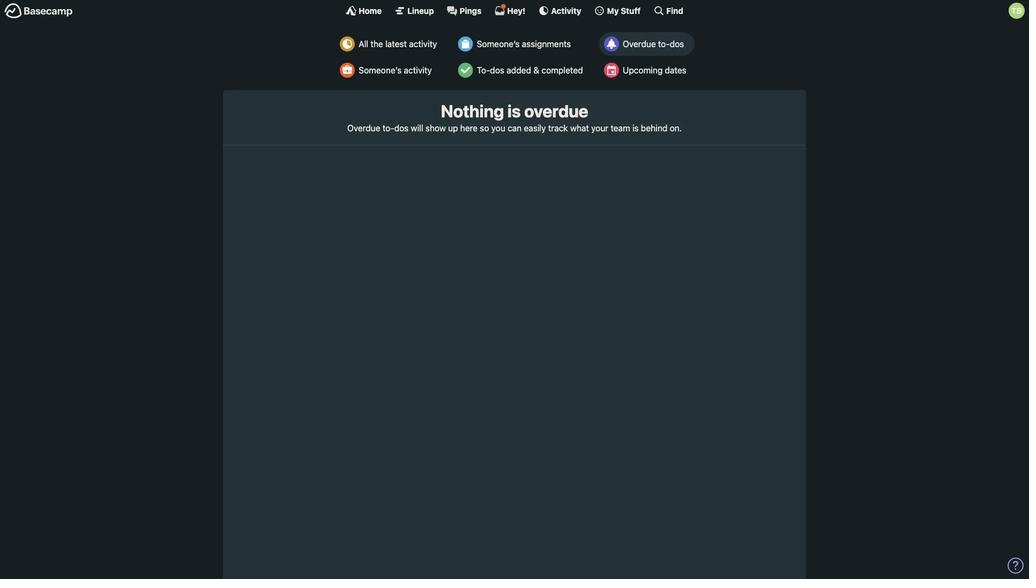Task type: vqa. For each thing, say whether or not it's contained in the screenshot.
AND inside the You don't have any assignments right now. To‑dos and cards assigned to you will show up here.
no



Task type: locate. For each thing, give the bounding box(es) containing it.
todo image
[[458, 63, 473, 78]]

latest
[[385, 39, 407, 49]]

2 vertical spatial dos
[[394, 123, 409, 133]]

1 horizontal spatial dos
[[490, 65, 505, 75]]

activity
[[409, 39, 437, 49], [404, 65, 432, 75]]

to- left will
[[383, 123, 394, 133]]

1 vertical spatial someone's
[[359, 65, 402, 75]]

to- up upcoming dates
[[658, 39, 670, 49]]

1 vertical spatial to-
[[383, 123, 394, 133]]

dos up dates
[[670, 39, 684, 49]]

to-
[[477, 65, 490, 75]]

pings button
[[447, 5, 482, 16]]

0 horizontal spatial to-
[[383, 123, 394, 133]]

activity down all the latest activity
[[404, 65, 432, 75]]

0 horizontal spatial is
[[508, 101, 521, 121]]

the
[[371, 39, 383, 49]]

someone's
[[477, 39, 520, 49], [359, 65, 402, 75]]

assignment image
[[458, 36, 473, 51]]

1 vertical spatial activity
[[404, 65, 432, 75]]

2 horizontal spatial dos
[[670, 39, 684, 49]]

is up can
[[508, 101, 521, 121]]

here
[[460, 123, 478, 133]]

dos left will
[[394, 123, 409, 133]]

dos inside overdue to-dos link
[[670, 39, 684, 49]]

hey!
[[507, 6, 526, 15]]

nothing is overdue overdue to-dos will show up here so you can easily track what your team is behind on.
[[347, 101, 682, 133]]

find
[[667, 6, 684, 15]]

1 vertical spatial overdue
[[347, 123, 380, 133]]

activity
[[551, 6, 581, 15]]

0 vertical spatial is
[[508, 101, 521, 121]]

&
[[534, 65, 540, 75]]

0 horizontal spatial overdue
[[347, 123, 380, 133]]

dates
[[665, 65, 687, 75]]

1 vertical spatial dos
[[490, 65, 505, 75]]

0 vertical spatial someone's
[[477, 39, 520, 49]]

nothing
[[441, 101, 504, 121]]

lineup
[[408, 6, 434, 15]]

dos inside to-dos added & completed link
[[490, 65, 505, 75]]

dos left added
[[490, 65, 505, 75]]

upcoming dates
[[623, 65, 687, 75]]

0 vertical spatial overdue
[[623, 39, 656, 49]]

0 horizontal spatial someone's
[[359, 65, 402, 75]]

to-dos added & completed
[[477, 65, 583, 75]]

0 horizontal spatial dos
[[394, 123, 409, 133]]

someone's down the
[[359, 65, 402, 75]]

assignments
[[522, 39, 571, 49]]

lineup link
[[395, 5, 434, 16]]

to-
[[658, 39, 670, 49], [383, 123, 394, 133]]

overdue
[[623, 39, 656, 49], [347, 123, 380, 133]]

overdue inside overdue to-dos link
[[623, 39, 656, 49]]

1 horizontal spatial overdue
[[623, 39, 656, 49]]

overdue up upcoming
[[623, 39, 656, 49]]

overdue left will
[[347, 123, 380, 133]]

home link
[[346, 5, 382, 16]]

0 vertical spatial dos
[[670, 39, 684, 49]]

person report image
[[340, 63, 355, 78]]

activity link
[[538, 5, 581, 16]]

0 vertical spatial to-
[[658, 39, 670, 49]]

will
[[411, 123, 423, 133]]

is right team
[[633, 123, 639, 133]]

1 vertical spatial is
[[633, 123, 639, 133]]

someone's for someone's assignments
[[477, 39, 520, 49]]

all the latest activity link
[[335, 32, 445, 56]]

activity right latest
[[409, 39, 437, 49]]

all the latest activity
[[359, 39, 437, 49]]

0 vertical spatial activity
[[409, 39, 437, 49]]

what
[[570, 123, 589, 133]]

show
[[426, 123, 446, 133]]

to- inside overdue to-dos link
[[658, 39, 670, 49]]

all
[[359, 39, 368, 49]]

someone's inside someone's activity link
[[359, 65, 402, 75]]

1 horizontal spatial to-
[[658, 39, 670, 49]]

dos
[[670, 39, 684, 49], [490, 65, 505, 75], [394, 123, 409, 133]]

1 horizontal spatial is
[[633, 123, 639, 133]]

activity report image
[[340, 36, 355, 51]]

reports image
[[604, 36, 619, 51]]

1 horizontal spatial someone's
[[477, 39, 520, 49]]

someone's inside someone's assignments link
[[477, 39, 520, 49]]

so
[[480, 123, 489, 133]]

upcoming dates link
[[599, 58, 695, 82]]

someone's up to-
[[477, 39, 520, 49]]

is
[[508, 101, 521, 121], [633, 123, 639, 133]]



Task type: describe. For each thing, give the bounding box(es) containing it.
tim burton image
[[1009, 3, 1025, 19]]

up
[[448, 123, 458, 133]]

team
[[611, 123, 630, 133]]

someone's activity
[[359, 65, 432, 75]]

overdue inside nothing is overdue overdue to-dos will show up here so you can easily track what your team is behind on.
[[347, 123, 380, 133]]

behind
[[641, 123, 668, 133]]

to-dos added & completed link
[[453, 58, 591, 82]]

upcoming
[[623, 65, 663, 75]]

schedule image
[[604, 63, 619, 78]]

pings
[[460, 6, 482, 15]]

on.
[[670, 123, 682, 133]]

home
[[359, 6, 382, 15]]

my
[[607, 6, 619, 15]]

someone's assignments
[[477, 39, 571, 49]]

your
[[591, 123, 609, 133]]

stuff
[[621, 6, 641, 15]]

easily
[[524, 123, 546, 133]]

added
[[507, 65, 531, 75]]

switch accounts image
[[4, 3, 73, 19]]

overdue
[[524, 101, 588, 121]]

to- inside nothing is overdue overdue to-dos will show up here so you can easily track what your team is behind on.
[[383, 123, 394, 133]]

someone's for someone's activity
[[359, 65, 402, 75]]

main element
[[0, 0, 1029, 21]]

my stuff
[[607, 6, 641, 15]]

overdue to-dos
[[623, 39, 684, 49]]

overdue to-dos link
[[599, 32, 695, 56]]

you
[[491, 123, 506, 133]]

find button
[[654, 5, 684, 16]]

my stuff button
[[594, 5, 641, 16]]

track
[[548, 123, 568, 133]]

someone's assignments link
[[453, 32, 591, 56]]

hey! button
[[495, 4, 526, 16]]

dos inside nothing is overdue overdue to-dos will show up here so you can easily track what your team is behind on.
[[394, 123, 409, 133]]

completed
[[542, 65, 583, 75]]

someone's activity link
[[335, 58, 445, 82]]

can
[[508, 123, 522, 133]]



